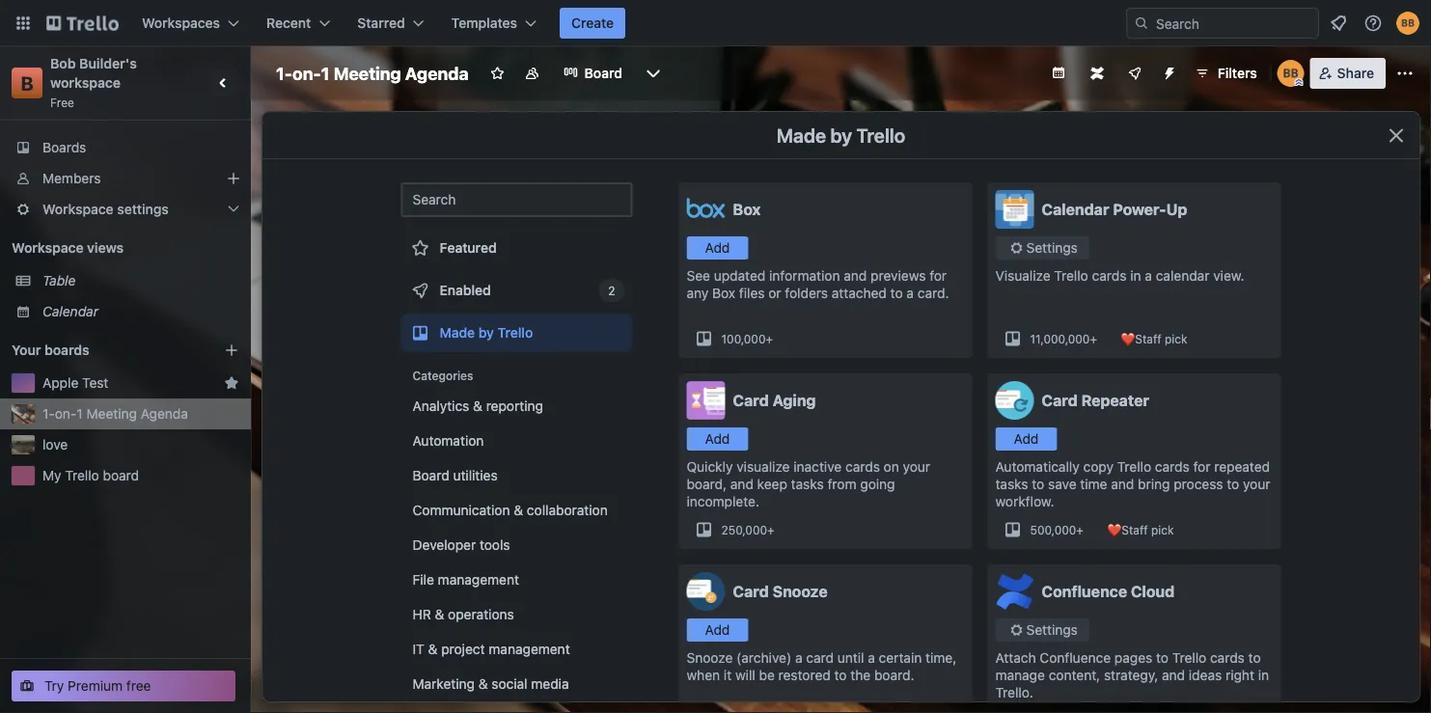 Task type: locate. For each thing, give the bounding box(es) containing it.
view.
[[1214, 268, 1245, 284]]

settings link up visualize
[[996, 236, 1090, 260]]

board,
[[687, 476, 727, 492]]

+ up card repeater
[[1090, 332, 1097, 346]]

starred button
[[346, 8, 436, 39]]

box up the updated
[[733, 200, 761, 219]]

0 vertical spatial staff
[[1135, 332, 1162, 346]]

1 vertical spatial meeting
[[86, 406, 137, 422]]

& down board utilities link
[[514, 502, 523, 518]]

create button
[[560, 8, 626, 39]]

on-
[[292, 63, 321, 83], [55, 406, 77, 422]]

add button up quickly on the bottom of page
[[687, 428, 749, 451]]

a
[[1145, 268, 1152, 284], [907, 285, 914, 301], [795, 650, 803, 666], [868, 650, 875, 666]]

recent
[[266, 15, 311, 31]]

0 vertical spatial 1
[[321, 63, 330, 83]]

1 vertical spatial 1-on-1 meeting agenda
[[42, 406, 188, 422]]

workspace inside popup button
[[42, 201, 114, 217]]

cards inside automatically copy trello cards for repeated tasks to save time and bring process to your workflow.
[[1155, 459, 1190, 475]]

test
[[82, 375, 108, 391]]

& right the "it"
[[428, 641, 438, 657]]

0 horizontal spatial agenda
[[141, 406, 188, 422]]

meeting
[[334, 63, 401, 83], [86, 406, 137, 422]]

1 sm image from the top
[[1007, 238, 1027, 258]]

0 horizontal spatial on-
[[55, 406, 77, 422]]

in left calendar
[[1131, 268, 1141, 284]]

to
[[891, 285, 903, 301], [1032, 476, 1045, 492], [1227, 476, 1240, 492], [1156, 650, 1169, 666], [1249, 650, 1261, 666], [835, 667, 847, 683]]

agenda left star or unstar board icon
[[405, 63, 469, 83]]

calendar left "power-"
[[1042, 200, 1110, 219]]

1 vertical spatial sm image
[[1007, 621, 1027, 640]]

1 vertical spatial made
[[440, 325, 475, 341]]

pick down bring
[[1151, 523, 1174, 537]]

and up attached at the right of page
[[844, 268, 867, 284]]

cards up bring
[[1155, 459, 1190, 475]]

communication & collaboration link
[[401, 495, 633, 526]]

❤️ staff pick down automatically copy trello cards for repeated tasks to save time and bring process to your workflow.
[[1107, 523, 1174, 537]]

try
[[44, 678, 64, 694]]

any
[[687, 285, 709, 301]]

bob builder's workspace free
[[50, 56, 140, 109]]

0 vertical spatial made by trello
[[777, 124, 906, 146]]

1 vertical spatial settings link
[[996, 619, 1090, 642]]

❤️ right 11,000,000 +
[[1121, 332, 1132, 346]]

filters
[[1218, 65, 1257, 81]]

& right hr
[[435, 607, 444, 623]]

in inside attach confluence pages to trello cards to manage content, strategy, and ideas right in trello.
[[1258, 667, 1269, 683]]

2 tasks from the left
[[996, 476, 1028, 492]]

1 horizontal spatial 1-
[[276, 63, 292, 83]]

11,000,000 +
[[1030, 332, 1097, 346]]

1 horizontal spatial ❤️
[[1121, 332, 1132, 346]]

to inside "see updated information and previews for any box files or folders attached to a card."
[[891, 285, 903, 301]]

box down the updated
[[712, 285, 736, 301]]

for up process
[[1194, 459, 1211, 475]]

snooze up "when"
[[687, 650, 733, 666]]

0 vertical spatial ❤️
[[1121, 332, 1132, 346]]

2 settings link from the top
[[996, 619, 1090, 642]]

trello inside automatically copy trello cards for repeated tasks to save time and bring process to your workflow.
[[1117, 459, 1152, 475]]

to down automatically
[[1032, 476, 1045, 492]]

0 horizontal spatial by
[[479, 325, 494, 341]]

updated
[[714, 268, 766, 284]]

trello inside my trello board link
[[65, 468, 99, 484]]

0 horizontal spatial in
[[1131, 268, 1141, 284]]

0 vertical spatial ❤️ staff pick
[[1121, 332, 1188, 346]]

love
[[42, 437, 68, 453]]

1 horizontal spatial made by trello
[[777, 124, 906, 146]]

staff for repeater
[[1122, 523, 1148, 537]]

250,000 +
[[722, 523, 775, 537]]

0 horizontal spatial your
[[903, 459, 931, 475]]

cards up right
[[1210, 650, 1245, 666]]

management
[[438, 572, 519, 588], [489, 641, 570, 657]]

settings link for calendar
[[996, 236, 1090, 260]]

workspaces button
[[130, 8, 251, 39]]

repeater
[[1082, 391, 1150, 410]]

a down previews
[[907, 285, 914, 301]]

file management link
[[401, 565, 633, 596]]

1 horizontal spatial meeting
[[334, 63, 401, 83]]

agenda up love link
[[141, 406, 188, 422]]

on- down apple
[[55, 406, 77, 422]]

1-on-1 meeting agenda inside text field
[[276, 63, 469, 83]]

trello.
[[996, 685, 1034, 701]]

0 vertical spatial made
[[777, 124, 826, 146]]

views
[[87, 240, 124, 256]]

hr & operations link
[[401, 599, 633, 630]]

to up right
[[1249, 650, 1261, 666]]

cards inside 'quickly visualize inactive cards on your board, and keep tasks from going incomplete.'
[[846, 459, 880, 475]]

1 vertical spatial by
[[479, 325, 494, 341]]

board utilities link
[[401, 460, 633, 491]]

sm image up attach
[[1007, 621, 1027, 640]]

0 horizontal spatial made
[[440, 325, 475, 341]]

0 horizontal spatial for
[[930, 268, 947, 284]]

automatically copy trello cards for repeated tasks to save time and bring process to your workflow.
[[996, 459, 1271, 510]]

Search field
[[1150, 9, 1319, 38]]

2 sm image from the top
[[1007, 621, 1027, 640]]

calendar
[[1156, 268, 1210, 284]]

in right right
[[1258, 667, 1269, 683]]

0 vertical spatial calendar
[[1042, 200, 1110, 219]]

1 vertical spatial 1-
[[42, 406, 55, 422]]

customize views image
[[644, 64, 663, 83]]

1-on-1 meeting agenda down starred
[[276, 63, 469, 83]]

1 down recent dropdown button
[[321, 63, 330, 83]]

1 horizontal spatial tasks
[[996, 476, 1028, 492]]

& for operations
[[435, 607, 444, 623]]

from
[[828, 476, 857, 492]]

0 vertical spatial 1-
[[276, 63, 292, 83]]

bob builder (bobbuilder40) image
[[1397, 12, 1420, 35]]

workspace navigation collapse icon image
[[210, 69, 237, 97]]

1 settings from the top
[[1027, 240, 1078, 256]]

1 vertical spatial workspace
[[12, 240, 84, 256]]

to right pages
[[1156, 650, 1169, 666]]

staff down visualize trello cards in a calendar view.
[[1135, 332, 1162, 346]]

❤️ staff pick down calendar
[[1121, 332, 1188, 346]]

settings link up attach
[[996, 619, 1090, 642]]

1 vertical spatial staff
[[1122, 523, 1148, 537]]

settings up visualize
[[1027, 240, 1078, 256]]

add button up automatically
[[996, 428, 1057, 451]]

1 horizontal spatial snooze
[[773, 583, 828, 601]]

1 vertical spatial ❤️ staff pick
[[1107, 523, 1174, 537]]

try premium free
[[44, 678, 151, 694]]

❤️ for power-
[[1121, 332, 1132, 346]]

will
[[735, 667, 756, 683]]

1 vertical spatial board
[[413, 468, 449, 484]]

for up the card.
[[930, 268, 947, 284]]

management up operations
[[438, 572, 519, 588]]

on- down recent dropdown button
[[292, 63, 321, 83]]

box
[[733, 200, 761, 219], [712, 285, 736, 301]]

1 vertical spatial ❤️
[[1107, 523, 1119, 537]]

add up automatically
[[1014, 431, 1039, 447]]

0 vertical spatial by
[[831, 124, 852, 146]]

2 settings from the top
[[1027, 622, 1078, 638]]

sm image up visualize
[[1007, 238, 1027, 258]]

agenda
[[405, 63, 469, 83], [141, 406, 188, 422]]

add button up see
[[687, 236, 749, 260]]

your right "on"
[[903, 459, 931, 475]]

trello inside attach confluence pages to trello cards to manage content, strategy, and ideas right in trello.
[[1173, 650, 1207, 666]]

❤️
[[1121, 332, 1132, 346], [1107, 523, 1119, 537]]

and inside "see updated information and previews for any box files or folders attached to a card."
[[844, 268, 867, 284]]

staff down automatically copy trello cards for repeated tasks to save time and bring process to your workflow.
[[1122, 523, 1148, 537]]

0 vertical spatial sm image
[[1007, 238, 1027, 258]]

and up the incomplete.
[[731, 476, 754, 492]]

1 vertical spatial pick
[[1151, 523, 1174, 537]]

0 vertical spatial board
[[585, 65, 622, 81]]

your
[[903, 459, 931, 475], [1243, 476, 1271, 492]]

workspace views
[[12, 240, 124, 256]]

+ for 11,000,000 +
[[1090, 332, 1097, 346]]

pick down calendar
[[1165, 332, 1188, 346]]

add button for card snooze
[[687, 619, 749, 642]]

1-on-1 meeting agenda
[[276, 63, 469, 83], [42, 406, 188, 422]]

1 vertical spatial snooze
[[687, 650, 733, 666]]

& right "analytics" in the bottom left of the page
[[473, 398, 483, 414]]

inactive
[[794, 459, 842, 475]]

& for project
[[428, 641, 438, 657]]

previews
[[871, 268, 926, 284]]

1- down recent
[[276, 63, 292, 83]]

and right time
[[1111, 476, 1134, 492]]

card down 250,000 +
[[733, 583, 769, 601]]

(archive)
[[737, 650, 792, 666]]

marketing & social media
[[413, 676, 569, 692]]

power-
[[1113, 200, 1167, 219]]

1 horizontal spatial calendar
[[1042, 200, 1110, 219]]

meeting down starred
[[334, 63, 401, 83]]

❤️ for repeater
[[1107, 523, 1119, 537]]

on
[[884, 459, 899, 475]]

0 vertical spatial for
[[930, 268, 947, 284]]

calendar down table
[[42, 304, 98, 319]]

sm image
[[1007, 238, 1027, 258], [1007, 621, 1027, 640]]

copy
[[1084, 459, 1114, 475]]

confluence icon image
[[1090, 67, 1104, 80]]

0 horizontal spatial snooze
[[687, 650, 733, 666]]

add up see
[[705, 240, 730, 256]]

500,000
[[1030, 523, 1077, 537]]

Board name text field
[[266, 58, 478, 89]]

board inside board utilities link
[[413, 468, 449, 484]]

add up quickly on the bottom of page
[[705, 431, 730, 447]]

tasks inside 'quickly visualize inactive cards on your board, and keep tasks from going incomplete.'
[[791, 476, 824, 492]]

250,000
[[722, 523, 767, 537]]

card left aging
[[733, 391, 769, 410]]

your inside automatically copy trello cards for repeated tasks to save time and bring process to your workflow.
[[1243, 476, 1271, 492]]

staff
[[1135, 332, 1162, 346], [1122, 523, 1148, 537]]

1 vertical spatial for
[[1194, 459, 1211, 475]]

workspace for workspace settings
[[42, 201, 114, 217]]

1 horizontal spatial your
[[1243, 476, 1271, 492]]

0 vertical spatial agenda
[[405, 63, 469, 83]]

communication
[[413, 502, 510, 518]]

sm image for calendar power-up
[[1007, 238, 1027, 258]]

cards
[[1092, 268, 1127, 284], [846, 459, 880, 475], [1155, 459, 1190, 475], [1210, 650, 1245, 666]]

management down hr & operations link on the bottom left of the page
[[489, 641, 570, 657]]

0 vertical spatial box
[[733, 200, 761, 219]]

card left repeater
[[1042, 391, 1078, 410]]

tasks up workflow.
[[996, 476, 1028, 492]]

❤️ staff pick for repeater
[[1107, 523, 1174, 537]]

search image
[[1134, 15, 1150, 31]]

1 horizontal spatial by
[[831, 124, 852, 146]]

❤️ down time
[[1107, 523, 1119, 537]]

add button for box
[[687, 236, 749, 260]]

confluence down the 500,000 +
[[1042, 583, 1128, 601]]

add for card snooze
[[705, 622, 730, 638]]

see
[[687, 268, 710, 284]]

1 horizontal spatial agenda
[[405, 63, 469, 83]]

marketing
[[413, 676, 475, 692]]

settings link
[[996, 236, 1090, 260], [996, 619, 1090, 642]]

board inside the board link
[[585, 65, 622, 81]]

table
[[42, 273, 76, 289]]

+ down the or
[[766, 332, 773, 346]]

add button for card repeater
[[996, 428, 1057, 451]]

settings for confluence cloud
[[1027, 622, 1078, 638]]

workspace up table
[[12, 240, 84, 256]]

add board image
[[224, 343, 239, 358]]

add for card repeater
[[1014, 431, 1039, 447]]

workspace down members
[[42, 201, 114, 217]]

restored
[[779, 667, 831, 683]]

1 vertical spatial your
[[1243, 476, 1271, 492]]

board left customize views icon
[[585, 65, 622, 81]]

calendar for calendar power-up
[[1042, 200, 1110, 219]]

process
[[1174, 476, 1223, 492]]

1 down apple test
[[77, 406, 83, 422]]

cards down calendar power-up on the right of page
[[1092, 268, 1127, 284]]

0 vertical spatial workspace
[[42, 201, 114, 217]]

1 settings link from the top
[[996, 236, 1090, 260]]

power ups image
[[1127, 66, 1143, 81]]

& left social
[[478, 676, 488, 692]]

0 vertical spatial settings
[[1027, 240, 1078, 256]]

it & project management link
[[401, 634, 633, 665]]

0 horizontal spatial 1
[[77, 406, 83, 422]]

and inside attach confluence pages to trello cards to manage content, strategy, and ideas right in trello.
[[1162, 667, 1185, 683]]

0 vertical spatial settings link
[[996, 236, 1090, 260]]

0 notifications image
[[1327, 12, 1350, 35]]

0 horizontal spatial board
[[413, 468, 449, 484]]

1 horizontal spatial 1
[[321, 63, 330, 83]]

create
[[571, 15, 614, 31]]

workspaces
[[142, 15, 220, 31]]

0 vertical spatial 1-on-1 meeting agenda
[[276, 63, 469, 83]]

1- up love
[[42, 406, 55, 422]]

0 horizontal spatial 1-on-1 meeting agenda
[[42, 406, 188, 422]]

tasks down inactive
[[791, 476, 824, 492]]

2
[[608, 284, 615, 297]]

b
[[21, 71, 33, 94]]

settings
[[117, 201, 169, 217]]

1 horizontal spatial 1-on-1 meeting agenda
[[276, 63, 469, 83]]

builder's
[[79, 56, 137, 71]]

1 horizontal spatial in
[[1258, 667, 1269, 683]]

0 vertical spatial in
[[1131, 268, 1141, 284]]

1 vertical spatial box
[[712, 285, 736, 301]]

0 vertical spatial your
[[903, 459, 931, 475]]

ideas
[[1189, 667, 1222, 683]]

0 horizontal spatial tasks
[[791, 476, 824, 492]]

+ for 250,000 +
[[767, 523, 775, 537]]

1 vertical spatial calendar
[[42, 304, 98, 319]]

0 horizontal spatial calendar
[[42, 304, 98, 319]]

1 horizontal spatial for
[[1194, 459, 1211, 475]]

0 vertical spatial meeting
[[334, 63, 401, 83]]

featured link
[[401, 229, 633, 267]]

my trello board link
[[42, 466, 239, 486]]

to down previews
[[891, 285, 903, 301]]

filters button
[[1189, 58, 1263, 89]]

1 vertical spatial confluence
[[1040, 650, 1111, 666]]

add button up it
[[687, 619, 749, 642]]

to down the repeated
[[1227, 476, 1240, 492]]

snooze up card
[[773, 583, 828, 601]]

card.
[[918, 285, 949, 301]]

0 vertical spatial snooze
[[773, 583, 828, 601]]

1 horizontal spatial on-
[[292, 63, 321, 83]]

settings up attach
[[1027, 622, 1078, 638]]

add up it
[[705, 622, 730, 638]]

made by trello
[[777, 124, 906, 146], [440, 325, 533, 341]]

cards up going
[[846, 459, 880, 475]]

confluence up content,
[[1040, 650, 1111, 666]]

1 inside text field
[[321, 63, 330, 83]]

+ down time
[[1077, 523, 1084, 537]]

1 vertical spatial on-
[[55, 406, 77, 422]]

your boards with 4 items element
[[12, 339, 195, 362]]

workflow.
[[996, 494, 1055, 510]]

apple test
[[42, 375, 108, 391]]

back to home image
[[46, 8, 119, 39]]

&
[[473, 398, 483, 414], [514, 502, 523, 518], [435, 607, 444, 623], [428, 641, 438, 657], [478, 676, 488, 692]]

0 horizontal spatial ❤️
[[1107, 523, 1119, 537]]

meeting down test
[[86, 406, 137, 422]]

1 vertical spatial made by trello
[[440, 325, 533, 341]]

it
[[724, 667, 732, 683]]

cards inside attach confluence pages to trello cards to manage content, strategy, and ideas right in trello.
[[1210, 650, 1245, 666]]

and left ideas
[[1162, 667, 1185, 683]]

to left the
[[835, 667, 847, 683]]

starred icon image
[[224, 375, 239, 391]]

1 tasks from the left
[[791, 476, 824, 492]]

0 horizontal spatial 1-
[[42, 406, 55, 422]]

0 vertical spatial on-
[[292, 63, 321, 83]]

your down the repeated
[[1243, 476, 1271, 492]]

agenda inside text field
[[405, 63, 469, 83]]

confluence
[[1042, 583, 1128, 601], [1040, 650, 1111, 666]]

0 vertical spatial pick
[[1165, 332, 1188, 346]]

automation image
[[1154, 58, 1181, 85]]

add
[[705, 240, 730, 256], [705, 431, 730, 447], [1014, 431, 1039, 447], [705, 622, 730, 638]]

developer
[[413, 537, 476, 553]]

add for box
[[705, 240, 730, 256]]

boards
[[42, 139, 86, 155]]

& for reporting
[[473, 398, 483, 414]]

1 vertical spatial in
[[1258, 667, 1269, 683]]

board down the automation at the left of the page
[[413, 468, 449, 484]]

Search text field
[[401, 182, 633, 217]]

1 vertical spatial settings
[[1027, 622, 1078, 638]]

b link
[[12, 68, 42, 98]]

confluence cloud
[[1042, 583, 1175, 601]]

0 vertical spatial management
[[438, 572, 519, 588]]

1 horizontal spatial board
[[585, 65, 622, 81]]

1-on-1 meeting agenda down apple test link at the left of the page
[[42, 406, 188, 422]]

card repeater
[[1042, 391, 1150, 410]]

+ down keep
[[767, 523, 775, 537]]



Task type: describe. For each thing, give the bounding box(es) containing it.
analytics
[[413, 398, 469, 414]]

snooze inside the snooze (archive) a card until a certain time, when it will be restored to the board.
[[687, 650, 733, 666]]

folders
[[785, 285, 828, 301]]

100,000
[[722, 332, 766, 346]]

be
[[759, 667, 775, 683]]

keep
[[757, 476, 788, 492]]

on- inside "1-on-1 meeting agenda" text field
[[292, 63, 321, 83]]

meeting inside text field
[[334, 63, 401, 83]]

your
[[12, 342, 41, 358]]

automation
[[413, 433, 484, 449]]

developer tools link
[[401, 530, 633, 561]]

+ for 100,000 +
[[766, 332, 773, 346]]

marketing & social media link
[[401, 669, 633, 700]]

developer tools
[[413, 537, 510, 553]]

workspace
[[50, 75, 121, 91]]

social
[[492, 676, 528, 692]]

see updated information and previews for any box files or folders attached to a card.
[[687, 268, 949, 301]]

switch to… image
[[14, 14, 33, 33]]

calendar power-up image
[[1051, 65, 1066, 80]]

box inside "see updated information and previews for any box files or folders attached to a card."
[[712, 285, 736, 301]]

star or unstar board image
[[490, 66, 505, 81]]

workspace visible image
[[525, 66, 540, 81]]

attached
[[832, 285, 887, 301]]

board for board utilities
[[413, 468, 449, 484]]

board
[[103, 468, 139, 484]]

it
[[413, 641, 425, 657]]

categories
[[413, 369, 474, 382]]

members link
[[0, 163, 251, 194]]

board for board
[[585, 65, 622, 81]]

settings link for confluence
[[996, 619, 1090, 642]]

quickly
[[687, 459, 733, 475]]

a up "restored" at the bottom right of the page
[[795, 650, 803, 666]]

and inside automatically copy trello cards for repeated tasks to save time and bring process to your workflow.
[[1111, 476, 1134, 492]]

automation link
[[401, 426, 633, 457]]

calendar for calendar
[[42, 304, 98, 319]]

pages
[[1115, 650, 1153, 666]]

for inside automatically copy trello cards for repeated tasks to save time and bring process to your workflow.
[[1194, 459, 1211, 475]]

share button
[[1310, 58, 1386, 89]]

time,
[[926, 650, 957, 666]]

card for card aging
[[733, 391, 769, 410]]

boards link
[[0, 132, 251, 163]]

utilities
[[453, 468, 498, 484]]

sm image for confluence cloud
[[1007, 621, 1027, 640]]

& for collaboration
[[514, 502, 523, 518]]

try premium free button
[[12, 671, 236, 702]]

visualize trello cards in a calendar view.
[[996, 268, 1245, 284]]

free
[[126, 678, 151, 694]]

share
[[1338, 65, 1374, 81]]

staff for power-
[[1135, 332, 1162, 346]]

until
[[838, 650, 864, 666]]

card for card snooze
[[733, 583, 769, 601]]

enabled
[[440, 282, 491, 298]]

analytics & reporting link
[[401, 391, 633, 422]]

templates
[[451, 15, 517, 31]]

apple
[[42, 375, 78, 391]]

0 horizontal spatial made by trello
[[440, 325, 533, 341]]

primary element
[[0, 0, 1431, 46]]

save
[[1048, 476, 1077, 492]]

board.
[[874, 667, 915, 683]]

show menu image
[[1396, 64, 1415, 83]]

snooze (archive) a card until a certain time, when it will be restored to the board.
[[687, 650, 957, 683]]

1- inside 1-on-1 meeting agenda link
[[42, 406, 55, 422]]

recent button
[[255, 8, 342, 39]]

1 vertical spatial agenda
[[141, 406, 188, 422]]

card
[[806, 650, 834, 666]]

card for card repeater
[[1042, 391, 1078, 410]]

a left calendar
[[1145, 268, 1152, 284]]

1- inside "1-on-1 meeting agenda" text field
[[276, 63, 292, 83]]

open information menu image
[[1364, 14, 1383, 33]]

for inside "see updated information and previews for any box files or folders attached to a card."
[[930, 268, 947, 284]]

and inside 'quickly visualize inactive cards on your board, and keep tasks from going incomplete.'
[[731, 476, 754, 492]]

bob
[[50, 56, 76, 71]]

bob builder's workspace link
[[50, 56, 140, 91]]

workspace for workspace views
[[12, 240, 84, 256]]

1-on-1 meeting agenda link
[[42, 404, 239, 424]]

add for card aging
[[705, 431, 730, 447]]

hr
[[413, 607, 431, 623]]

+ for 500,000 +
[[1077, 523, 1084, 537]]

project
[[441, 641, 485, 657]]

0 horizontal spatial meeting
[[86, 406, 137, 422]]

the
[[851, 667, 871, 683]]

this member is an admin of this board. image
[[1295, 78, 1304, 87]]

card snooze
[[733, 583, 828, 601]]

communication & collaboration
[[413, 502, 608, 518]]

files
[[739, 285, 765, 301]]

to inside the snooze (archive) a card until a certain time, when it will be restored to the board.
[[835, 667, 847, 683]]

automatically
[[996, 459, 1080, 475]]

workspace settings
[[42, 201, 169, 217]]

it & project management
[[413, 641, 570, 657]]

board link
[[552, 58, 634, 89]]

❤️ staff pick for power-
[[1121, 332, 1188, 346]]

starred
[[357, 15, 405, 31]]

attach confluence pages to trello cards to manage content, strategy, and ideas right in trello.
[[996, 650, 1269, 701]]

aging
[[773, 391, 816, 410]]

a up the
[[868, 650, 875, 666]]

visualize
[[737, 459, 790, 475]]

& for social
[[478, 676, 488, 692]]

pick for repeater
[[1151, 523, 1174, 537]]

confluence inside attach confluence pages to trello cards to manage content, strategy, and ideas right in trello.
[[1040, 650, 1111, 666]]

members
[[42, 170, 101, 186]]

quickly visualize inactive cards on your board, and keep tasks from going incomplete.
[[687, 459, 931, 510]]

attach
[[996, 650, 1036, 666]]

add button for card aging
[[687, 428, 749, 451]]

my
[[42, 468, 61, 484]]

visualize
[[996, 268, 1051, 284]]

templates button
[[440, 8, 548, 39]]

bob builder (bobbuilder40) image
[[1278, 60, 1305, 87]]

settings for calendar power-up
[[1027, 240, 1078, 256]]

1 vertical spatial management
[[489, 641, 570, 657]]

apple test link
[[42, 374, 216, 393]]

a inside "see updated information and previews for any box files or folders attached to a card."
[[907, 285, 914, 301]]

free
[[50, 96, 74, 109]]

hr & operations
[[413, 607, 514, 623]]

0 vertical spatial confluence
[[1042, 583, 1128, 601]]

strategy,
[[1104, 667, 1159, 683]]

tools
[[480, 537, 510, 553]]

your inside 'quickly visualize inactive cards on your board, and keep tasks from going incomplete.'
[[903, 459, 931, 475]]

your boards
[[12, 342, 89, 358]]

1 horizontal spatial made
[[777, 124, 826, 146]]

analytics & reporting
[[413, 398, 543, 414]]

pick for power-
[[1165, 332, 1188, 346]]

1 vertical spatial 1
[[77, 406, 83, 422]]

on- inside 1-on-1 meeting agenda link
[[55, 406, 77, 422]]

up
[[1167, 200, 1188, 219]]

tasks inside automatically copy trello cards for repeated tasks to save time and bring process to your workflow.
[[996, 476, 1028, 492]]

trello inside the made by trello link
[[498, 325, 533, 341]]

file
[[413, 572, 434, 588]]



Task type: vqa. For each thing, say whether or not it's contained in the screenshot.
Meeting
yes



